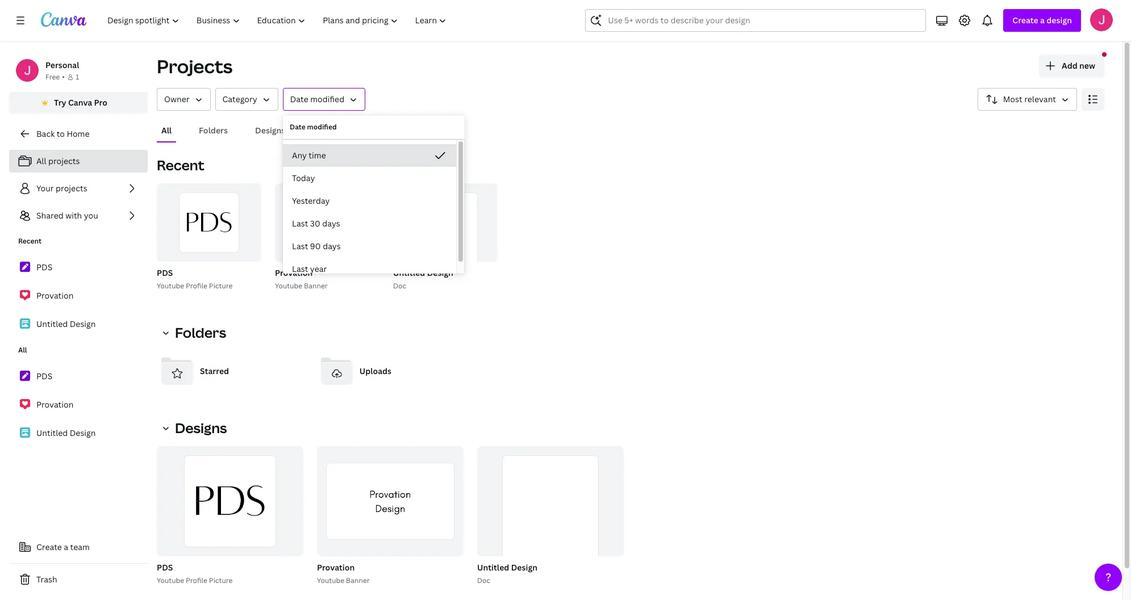 Task type: vqa. For each thing, say whether or not it's contained in the screenshot.
the top Picture
yes



Task type: locate. For each thing, give the bounding box(es) containing it.
free •
[[45, 72, 65, 82]]

1 vertical spatial untitled design
[[36, 428, 96, 439]]

designs inside designs button
[[255, 125, 285, 136]]

0 horizontal spatial create
[[36, 542, 62, 553]]

2 list from the top
[[9, 256, 148, 336]]

folders inside folders button
[[199, 125, 228, 136]]

relevant
[[1025, 94, 1056, 105]]

1 horizontal spatial recent
[[157, 156, 204, 174]]

1 list from the top
[[9, 150, 148, 227]]

profile for first pds button from the bottom of the page
[[186, 576, 207, 586]]

0 vertical spatial a
[[1041, 15, 1045, 26]]

create
[[1013, 15, 1039, 26], [36, 542, 62, 553]]

provation link for pds link related to 2nd untitled design link from the top
[[9, 393, 148, 417]]

projects for all projects
[[48, 156, 80, 167]]

all inside "button"
[[161, 125, 172, 136]]

all for all projects
[[36, 156, 46, 167]]

create left team
[[36, 542, 62, 553]]

designs inside designs dropdown button
[[175, 419, 227, 438]]

days inside button
[[323, 241, 341, 252]]

design
[[427, 268, 453, 278], [70, 319, 96, 330], [70, 428, 96, 439], [511, 562, 538, 573]]

0 horizontal spatial a
[[64, 542, 68, 553]]

designs button
[[251, 120, 290, 142]]

provation button
[[275, 267, 313, 281], [317, 561, 355, 575]]

create left design
[[1013, 15, 1039, 26]]

projects for your projects
[[56, 183, 87, 194]]

0 horizontal spatial banner
[[304, 281, 328, 291]]

2 provation link from the top
[[9, 393, 148, 417]]

untitled design button
[[393, 267, 453, 281], [477, 561, 538, 575]]

1 vertical spatial untitled design button
[[477, 561, 538, 575]]

shared
[[36, 210, 63, 221]]

all projects link
[[9, 150, 148, 173]]

1
[[76, 72, 79, 82]]

your projects link
[[9, 177, 148, 200]]

0 vertical spatial projects
[[48, 156, 80, 167]]

last for last 30 days
[[292, 218, 308, 229]]

projects inside your projects link
[[56, 183, 87, 194]]

2 last from the top
[[292, 241, 308, 252]]

1 vertical spatial pds link
[[9, 365, 148, 389]]

add
[[1062, 60, 1078, 71]]

create for create a team
[[36, 542, 62, 553]]

folders up starred
[[175, 323, 226, 342]]

1 horizontal spatial untitled design button
[[477, 561, 538, 575]]

1 vertical spatial provation button
[[317, 561, 355, 575]]

0 vertical spatial create
[[1013, 15, 1039, 26]]

0 vertical spatial pds youtube profile picture
[[157, 268, 233, 291]]

1 vertical spatial picture
[[209, 576, 233, 586]]

0 vertical spatial picture
[[209, 281, 233, 291]]

untitled design for 2nd untitled design link from the top
[[36, 428, 96, 439]]

team
[[70, 542, 90, 553]]

projects down back to home
[[48, 156, 80, 167]]

last inside last 90 days button
[[292, 241, 308, 252]]

most
[[1003, 94, 1023, 105]]

1 horizontal spatial create
[[1013, 15, 1039, 26]]

pro
[[94, 97, 107, 108]]

days inside "button"
[[322, 218, 340, 229]]

1 untitled design from the top
[[36, 319, 96, 330]]

banner for first pds button from the bottom of the page
[[346, 576, 370, 586]]

a left design
[[1041, 15, 1045, 26]]

1 date modified from the top
[[290, 94, 344, 105]]

2 vertical spatial all
[[18, 346, 27, 355]]

provation youtube banner
[[275, 268, 328, 291], [317, 562, 370, 586]]

last left year at the left of the page
[[292, 264, 308, 274]]

1 last from the top
[[292, 218, 308, 229]]

days right 90
[[323, 241, 341, 252]]

starred link
[[157, 351, 307, 392]]

modified
[[310, 94, 344, 105], [307, 122, 337, 132]]

0 horizontal spatial recent
[[18, 236, 41, 246]]

2 untitled design from the top
[[36, 428, 96, 439]]

0 vertical spatial pds button
[[157, 267, 173, 281]]

0 vertical spatial designs
[[255, 125, 285, 136]]

30
[[310, 218, 320, 229]]

2 pds button from the top
[[157, 561, 173, 575]]

1 vertical spatial doc
[[477, 576, 491, 586]]

1 horizontal spatial all
[[36, 156, 46, 167]]

1 vertical spatial recent
[[18, 236, 41, 246]]

0 vertical spatial untitled design button
[[393, 267, 453, 281]]

projects
[[48, 156, 80, 167], [56, 183, 87, 194]]

1 vertical spatial modified
[[307, 122, 337, 132]]

Search search field
[[608, 10, 904, 31]]

picture
[[209, 281, 233, 291], [209, 576, 233, 586]]

a inside button
[[64, 542, 68, 553]]

untitled design doc
[[393, 268, 453, 291], [477, 562, 538, 586]]

pds link
[[9, 256, 148, 280], [9, 365, 148, 389]]

last 90 days option
[[283, 235, 456, 258]]

2 picture from the top
[[209, 576, 233, 586]]

0 horizontal spatial untitled design doc
[[393, 268, 453, 291]]

1 horizontal spatial a
[[1041, 15, 1045, 26]]

2 profile from the top
[[186, 576, 207, 586]]

to
[[57, 128, 65, 139]]

1 provation link from the top
[[9, 284, 148, 308]]

james peterson image
[[1091, 9, 1113, 31]]

0 vertical spatial last
[[292, 218, 308, 229]]

0 vertical spatial modified
[[310, 94, 344, 105]]

0 vertical spatial date
[[290, 94, 308, 105]]

•
[[62, 72, 65, 82]]

untitled design link
[[9, 313, 148, 336], [9, 422, 148, 446]]

1 profile from the top
[[186, 281, 207, 291]]

any time button
[[283, 144, 456, 167]]

last 30 days
[[292, 218, 340, 229]]

last for last 90 days
[[292, 241, 308, 252]]

0 vertical spatial untitled design
[[36, 319, 96, 330]]

1 vertical spatial last
[[292, 241, 308, 252]]

1 horizontal spatial doc
[[477, 576, 491, 586]]

1 vertical spatial folders
[[175, 323, 226, 342]]

last 90 days
[[292, 241, 341, 252]]

0 vertical spatial doc
[[393, 281, 406, 291]]

None search field
[[586, 9, 927, 32]]

1 vertical spatial date
[[290, 122, 306, 132]]

most relevant
[[1003, 94, 1056, 105]]

days for last 30 days
[[322, 218, 340, 229]]

date modified
[[290, 94, 344, 105], [290, 122, 337, 132]]

last
[[292, 218, 308, 229], [292, 241, 308, 252], [292, 264, 308, 274]]

untitled
[[393, 268, 425, 278], [36, 319, 68, 330], [36, 428, 68, 439], [477, 562, 509, 573]]

pds youtube profile picture
[[157, 268, 233, 291], [157, 562, 233, 586]]

pds link for 2nd untitled design link from the top
[[9, 365, 148, 389]]

1 horizontal spatial provation button
[[317, 561, 355, 575]]

designs
[[255, 125, 285, 136], [175, 419, 227, 438]]

1 vertical spatial profile
[[186, 576, 207, 586]]

1 vertical spatial a
[[64, 542, 68, 553]]

0 vertical spatial untitled design link
[[9, 313, 148, 336]]

0 horizontal spatial provation button
[[275, 267, 313, 281]]

profile for first pds button
[[186, 281, 207, 291]]

create a design
[[1013, 15, 1072, 26]]

create for create a design
[[1013, 15, 1039, 26]]

1 vertical spatial create
[[36, 542, 62, 553]]

list box
[[283, 144, 456, 281]]

1 vertical spatial list
[[9, 256, 148, 336]]

2 pds youtube profile picture from the top
[[157, 562, 233, 586]]

any time option
[[283, 144, 456, 167]]

2 vertical spatial last
[[292, 264, 308, 274]]

a
[[1041, 15, 1045, 26], [64, 542, 68, 553]]

youtube for provation 'button' associated with first pds button from the bottom of the page untitled design button
[[317, 576, 344, 586]]

back to home
[[36, 128, 90, 139]]

last inside last 30 days "button"
[[292, 218, 308, 229]]

try canva pro button
[[9, 92, 148, 114]]

top level navigation element
[[100, 9, 457, 32]]

Category button
[[215, 88, 278, 111]]

0 horizontal spatial doc
[[393, 281, 406, 291]]

provation
[[275, 268, 313, 278], [36, 290, 74, 301], [36, 400, 74, 410], [317, 562, 355, 573]]

1 vertical spatial designs
[[175, 419, 227, 438]]

provation link for pds link for first untitled design link from the top of the page
[[9, 284, 148, 308]]

90
[[310, 241, 321, 252]]

date modified inside "button"
[[290, 94, 344, 105]]

your projects
[[36, 183, 87, 194]]

untitled design
[[36, 319, 96, 330], [36, 428, 96, 439]]

create inside button
[[36, 542, 62, 553]]

1 vertical spatial projects
[[56, 183, 87, 194]]

0 vertical spatial provation link
[[9, 284, 148, 308]]

youtube for untitled design button for first pds button's provation 'button'
[[275, 281, 302, 291]]

2 date modified from the top
[[290, 122, 337, 132]]

profile
[[186, 281, 207, 291], [186, 576, 207, 586]]

0 vertical spatial days
[[322, 218, 340, 229]]

days
[[322, 218, 340, 229], [323, 241, 341, 252]]

a for team
[[64, 542, 68, 553]]

doc
[[393, 281, 406, 291], [477, 576, 491, 586]]

folders down category
[[199, 125, 228, 136]]

0 horizontal spatial designs
[[175, 419, 227, 438]]

all inside 'link'
[[36, 156, 46, 167]]

canva
[[68, 97, 92, 108]]

1 horizontal spatial banner
[[346, 576, 370, 586]]

recent
[[157, 156, 204, 174], [18, 236, 41, 246]]

all
[[161, 125, 172, 136], [36, 156, 46, 167], [18, 346, 27, 355]]

a left team
[[64, 542, 68, 553]]

banner for first pds button
[[304, 281, 328, 291]]

2 pds link from the top
[[9, 365, 148, 389]]

1 horizontal spatial untitled design doc
[[477, 562, 538, 586]]

all projects
[[36, 156, 80, 167]]

banner
[[304, 281, 328, 291], [346, 576, 370, 586]]

0 vertical spatial provation button
[[275, 267, 313, 281]]

0 vertical spatial list
[[9, 150, 148, 227]]

last left 30
[[292, 218, 308, 229]]

projects inside all projects 'link'
[[48, 156, 80, 167]]

create a team button
[[9, 536, 148, 559]]

3 last from the top
[[292, 264, 308, 274]]

you
[[84, 210, 98, 221]]

0 vertical spatial banner
[[304, 281, 328, 291]]

0 vertical spatial recent
[[157, 156, 204, 174]]

date up "any"
[[290, 122, 306, 132]]

1 vertical spatial all
[[36, 156, 46, 167]]

1 vertical spatial pds youtube profile picture
[[157, 562, 233, 586]]

1 vertical spatial days
[[323, 241, 341, 252]]

last inside last year button
[[292, 264, 308, 274]]

create inside dropdown button
[[1013, 15, 1039, 26]]

1 pds youtube profile picture from the top
[[157, 268, 233, 291]]

0 vertical spatial all
[[161, 125, 172, 136]]

1 vertical spatial pds button
[[157, 561, 173, 575]]

pds button
[[157, 267, 173, 281], [157, 561, 173, 575]]

1 vertical spatial date modified
[[290, 122, 337, 132]]

1 vertical spatial untitled design doc
[[477, 562, 538, 586]]

add new button
[[1039, 55, 1105, 77]]

your
[[36, 183, 54, 194]]

year
[[310, 264, 327, 274]]

date right category button
[[290, 94, 308, 105]]

1 date from the top
[[290, 94, 308, 105]]

1 horizontal spatial designs
[[255, 125, 285, 136]]

pds
[[36, 262, 52, 273], [157, 268, 173, 278], [36, 371, 52, 382], [157, 562, 173, 573]]

youtube
[[157, 281, 184, 291], [275, 281, 302, 291], [157, 576, 184, 586], [317, 576, 344, 586]]

0 horizontal spatial all
[[18, 346, 27, 355]]

folders
[[199, 125, 228, 136], [175, 323, 226, 342]]

1 pds link from the top
[[9, 256, 148, 280]]

0 vertical spatial pds link
[[9, 256, 148, 280]]

recent down all "button"
[[157, 156, 204, 174]]

days right 30
[[322, 218, 340, 229]]

2 horizontal spatial all
[[161, 125, 172, 136]]

0 vertical spatial date modified
[[290, 94, 344, 105]]

list
[[9, 150, 148, 227], [9, 256, 148, 336], [9, 365, 148, 446]]

last left 90
[[292, 241, 308, 252]]

a inside dropdown button
[[1041, 15, 1045, 26]]

0 vertical spatial profile
[[186, 281, 207, 291]]

today option
[[283, 167, 456, 190]]

0 vertical spatial folders
[[199, 125, 228, 136]]

0 vertical spatial provation youtube banner
[[275, 268, 328, 291]]

with
[[65, 210, 82, 221]]

1 picture from the top
[[209, 281, 233, 291]]

1 vertical spatial provation link
[[9, 393, 148, 417]]

projects right your at the top
[[56, 183, 87, 194]]

recent down shared
[[18, 236, 41, 246]]

0 horizontal spatial untitled design button
[[393, 267, 453, 281]]

1 vertical spatial banner
[[346, 576, 370, 586]]

provation link
[[9, 284, 148, 308], [9, 393, 148, 417]]

2 vertical spatial list
[[9, 365, 148, 446]]

date
[[290, 94, 308, 105], [290, 122, 306, 132]]

1 vertical spatial untitled design link
[[9, 422, 148, 446]]

last year option
[[283, 258, 456, 281]]

trash link
[[9, 569, 148, 592]]

picture for first pds button from the bottom of the page
[[209, 576, 233, 586]]

last for last year
[[292, 264, 308, 274]]



Task type: describe. For each thing, give the bounding box(es) containing it.
yesterday button
[[283, 190, 456, 213]]

untitled design for first untitled design link from the top of the page
[[36, 319, 96, 330]]

a for design
[[1041, 15, 1045, 26]]

pds youtube profile picture for first pds button
[[157, 268, 233, 291]]

untitled design button for first pds button from the bottom of the page
[[477, 561, 538, 575]]

today
[[292, 173, 315, 184]]

owner
[[164, 94, 190, 105]]

projects
[[157, 54, 233, 78]]

days for last 90 days
[[323, 241, 341, 252]]

uploads link
[[316, 351, 467, 392]]

folders button
[[157, 322, 233, 344]]

back to home link
[[9, 123, 148, 145]]

0 vertical spatial untitled design doc
[[393, 268, 453, 291]]

all for all "button"
[[161, 125, 172, 136]]

add new
[[1062, 60, 1096, 71]]

last year
[[292, 264, 327, 274]]

last year button
[[283, 258, 456, 281]]

design
[[1047, 15, 1072, 26]]

try
[[54, 97, 66, 108]]

Date modified button
[[283, 88, 366, 111]]

create a team
[[36, 542, 90, 553]]

shared with you link
[[9, 205, 148, 227]]

modified inside "button"
[[310, 94, 344, 105]]

list box containing any time
[[283, 144, 456, 281]]

1 untitled design link from the top
[[9, 313, 148, 336]]

date inside "button"
[[290, 94, 308, 105]]

designs button
[[157, 417, 234, 440]]

1 vertical spatial provation youtube banner
[[317, 562, 370, 586]]

back
[[36, 128, 55, 139]]

create a design button
[[1004, 9, 1081, 32]]

provation button for untitled design button for first pds button
[[275, 267, 313, 281]]

yesterday
[[292, 195, 330, 206]]

last 30 days button
[[283, 213, 456, 235]]

trash
[[36, 575, 57, 585]]

all button
[[157, 120, 176, 142]]

time
[[309, 150, 326, 161]]

youtube for first pds button from the bottom of the page
[[157, 576, 184, 586]]

any time
[[292, 150, 326, 161]]

1 pds button from the top
[[157, 267, 173, 281]]

2 untitled design link from the top
[[9, 422, 148, 446]]

provation button for first pds button from the bottom of the page untitled design button
[[317, 561, 355, 575]]

folders button
[[194, 120, 232, 142]]

uploads
[[360, 366, 392, 377]]

starred
[[200, 366, 229, 377]]

2 date from the top
[[290, 122, 306, 132]]

Sort by button
[[978, 88, 1077, 111]]

shared with you
[[36, 210, 98, 221]]

list containing all projects
[[9, 150, 148, 227]]

any
[[292, 150, 307, 161]]

untitled design button for first pds button
[[393, 267, 453, 281]]

free
[[45, 72, 60, 82]]

last 90 days button
[[283, 235, 456, 258]]

pds link for first untitled design link from the top of the page
[[9, 256, 148, 280]]

pds youtube profile picture for first pds button from the bottom of the page
[[157, 562, 233, 586]]

Owner button
[[157, 88, 211, 111]]

home
[[67, 128, 90, 139]]

personal
[[45, 60, 79, 70]]

youtube for first pds button
[[157, 281, 184, 291]]

folders inside folders dropdown button
[[175, 323, 226, 342]]

today button
[[283, 167, 456, 190]]

picture for first pds button
[[209, 281, 233, 291]]

new
[[1080, 60, 1096, 71]]

yesterday option
[[283, 190, 456, 213]]

category
[[222, 94, 257, 105]]

try canva pro
[[54, 97, 107, 108]]

3 list from the top
[[9, 365, 148, 446]]

last 30 days option
[[283, 213, 456, 235]]



